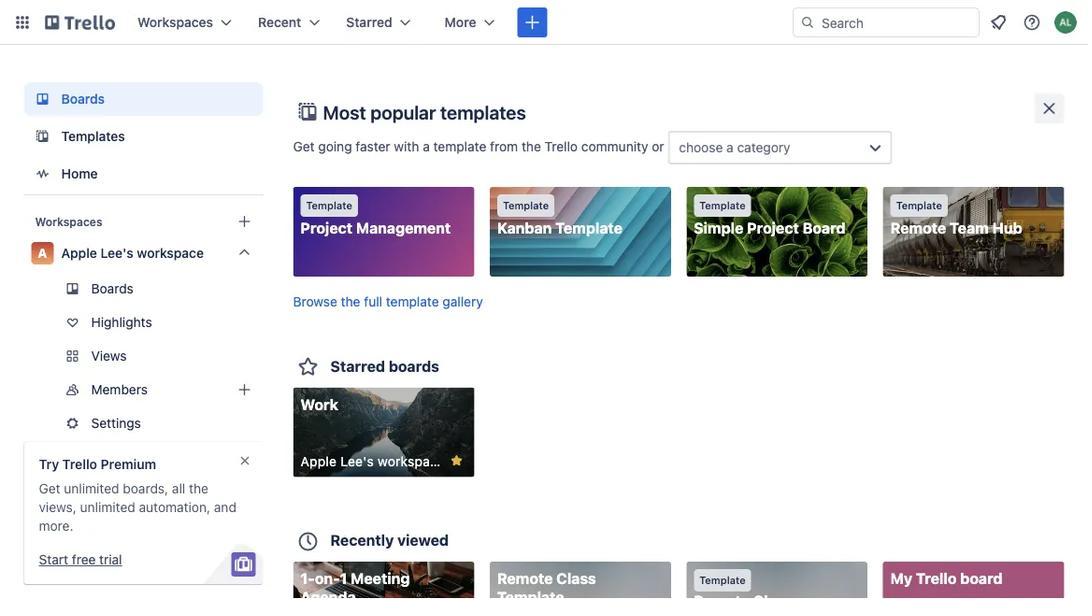 Task type: vqa. For each thing, say whether or not it's contained in the screenshot.
MANAGEMENT
yes



Task type: locate. For each thing, give the bounding box(es) containing it.
starred up work
[[331, 357, 385, 375]]

trello for my trello board
[[917, 570, 957, 588]]

lee's up the 'highlights'
[[101, 246, 134, 261]]

1-on-1 meeting agenda link
[[293, 562, 475, 600]]

0 horizontal spatial get
[[39, 481, 60, 497]]

all
[[172, 481, 185, 497]]

starred inside dropdown button
[[346, 14, 393, 30]]

home image
[[31, 163, 54, 185]]

on-
[[315, 570, 340, 588]]

0 horizontal spatial project
[[301, 219, 353, 237]]

0 vertical spatial trello
[[545, 139, 578, 154]]

boards link
[[24, 82, 263, 116], [24, 274, 263, 304]]

remote inside remote class template
[[498, 570, 553, 588]]

1 horizontal spatial get
[[293, 139, 315, 154]]

1 horizontal spatial apple lee's workspace
[[301, 454, 445, 469]]

trello
[[545, 139, 578, 154], [62, 457, 97, 472], [917, 570, 957, 588]]

0 vertical spatial workspace
[[137, 246, 204, 261]]

a right with
[[423, 139, 430, 154]]

starred right recent popup button at the top left of the page
[[346, 14, 393, 30]]

the right all
[[189, 481, 209, 497]]

workspace up highlights link
[[137, 246, 204, 261]]

1 vertical spatial boards
[[91, 281, 134, 297]]

2 horizontal spatial the
[[522, 139, 541, 154]]

0 horizontal spatial workspace
[[137, 246, 204, 261]]

template link
[[687, 562, 868, 600]]

template for template simple project board
[[700, 200, 746, 212]]

1 project from the left
[[301, 219, 353, 237]]

template inside template simple project board
[[700, 200, 746, 212]]

remote
[[891, 219, 947, 237], [498, 570, 553, 588]]

1 horizontal spatial remote
[[891, 219, 947, 237]]

lee's up the recently
[[341, 454, 374, 469]]

apple lee's workspace
[[61, 246, 204, 261], [301, 454, 445, 469]]

team
[[950, 219, 989, 237]]

1 horizontal spatial lee's
[[341, 454, 374, 469]]

start
[[39, 552, 68, 568]]

settings link
[[24, 409, 263, 439]]

0 vertical spatial boards link
[[24, 82, 263, 116]]

a
[[423, 139, 430, 154], [727, 140, 734, 155]]

community
[[582, 139, 649, 154]]

the for try trello premium get unlimited boards, all the views, unlimited automation, and more.
[[189, 481, 209, 497]]

the left full
[[341, 294, 361, 309]]

0 vertical spatial lee's
[[101, 246, 134, 261]]

1 horizontal spatial apple
[[301, 454, 337, 469]]

unlimited down 'boards,'
[[80, 500, 135, 515]]

apple
[[61, 246, 97, 261], [301, 454, 337, 469]]

template
[[306, 200, 352, 212], [503, 200, 549, 212], [700, 200, 746, 212], [897, 200, 943, 212], [556, 219, 623, 237], [700, 575, 746, 587], [498, 589, 565, 600]]

views,
[[39, 500, 76, 515]]

the for get going faster with a template from the trello community or
[[522, 139, 541, 154]]

trello inside 'link'
[[917, 570, 957, 588]]

template inside remote class template
[[498, 589, 565, 600]]

1 horizontal spatial project
[[748, 219, 800, 237]]

0 horizontal spatial trello
[[62, 457, 97, 472]]

class
[[557, 570, 596, 588]]

hub
[[993, 219, 1023, 237]]

search image
[[801, 15, 816, 30]]

unlimited
[[64, 481, 119, 497], [80, 500, 135, 515]]

1 horizontal spatial trello
[[545, 139, 578, 154]]

template inside template remote team hub
[[897, 200, 943, 212]]

boards up the 'highlights'
[[91, 281, 134, 297]]

get left going
[[293, 139, 315, 154]]

apple lee's workspace down work
[[301, 454, 445, 469]]

Search field
[[816, 8, 979, 36]]

2 boards link from the top
[[24, 274, 263, 304]]

workspaces
[[138, 14, 213, 30], [35, 215, 102, 228]]

1 vertical spatial boards link
[[24, 274, 263, 304]]

2 vertical spatial trello
[[917, 570, 957, 588]]

browse the full template gallery
[[293, 294, 483, 309]]

0 vertical spatial workspaces
[[138, 14, 213, 30]]

0 vertical spatial boards
[[61, 91, 105, 107]]

trello right the try
[[62, 457, 97, 472]]

free
[[72, 552, 96, 568]]

1 vertical spatial workspace
[[378, 454, 445, 469]]

start free trial button
[[39, 551, 122, 570]]

views link
[[24, 341, 263, 371]]

boards up templates
[[61, 91, 105, 107]]

trello right my
[[917, 570, 957, 588]]

boards
[[61, 91, 105, 107], [91, 281, 134, 297]]

browse the full template gallery link
[[293, 294, 483, 309]]

2 project from the left
[[748, 219, 800, 237]]

and
[[214, 500, 237, 515]]

0 vertical spatial unlimited
[[64, 481, 119, 497]]

trello inside try trello premium get unlimited boards, all the views, unlimited automation, and more.
[[62, 457, 97, 472]]

members link
[[24, 375, 263, 405]]

remote left class
[[498, 570, 553, 588]]

1 boards link from the top
[[24, 82, 263, 116]]

create a workspace image
[[233, 210, 256, 233]]

trial
[[99, 552, 122, 568]]

choose
[[679, 140, 723, 155]]

template board image
[[31, 125, 54, 148]]

1 vertical spatial apple
[[301, 454, 337, 469]]

1 vertical spatial template
[[386, 294, 439, 309]]

work
[[301, 396, 339, 413]]

apple down work
[[301, 454, 337, 469]]

starred button
[[335, 7, 423, 37]]

the inside try trello premium get unlimited boards, all the views, unlimited automation, and more.
[[189, 481, 209, 497]]

templates
[[441, 101, 526, 123]]

get
[[293, 139, 315, 154], [39, 481, 60, 497]]

1 vertical spatial starred
[[331, 357, 385, 375]]

my trello board link
[[884, 562, 1065, 600]]

primary element
[[0, 0, 1089, 45]]

2 vertical spatial the
[[189, 481, 209, 497]]

0 horizontal spatial remote
[[498, 570, 553, 588]]

template kanban template
[[498, 200, 623, 237]]

2 horizontal spatial trello
[[917, 570, 957, 588]]

template
[[434, 139, 487, 154], [386, 294, 439, 309]]

the right from
[[522, 139, 541, 154]]

0 vertical spatial apple
[[61, 246, 97, 261]]

0 vertical spatial the
[[522, 139, 541, 154]]

templates link
[[24, 120, 263, 153]]

starred
[[346, 14, 393, 30], [331, 357, 385, 375]]

template remote team hub
[[891, 200, 1023, 237]]

remote left team
[[891, 219, 947, 237]]

template down templates
[[434, 139, 487, 154]]

agenda
[[301, 589, 356, 600]]

0 vertical spatial starred
[[346, 14, 393, 30]]

1 vertical spatial unlimited
[[80, 500, 135, 515]]

1 vertical spatial remote
[[498, 570, 553, 588]]

create board or workspace image
[[523, 13, 542, 32]]

1 vertical spatial lee's
[[341, 454, 374, 469]]

boards link up highlights link
[[24, 274, 263, 304]]

unlimited up views, at the bottom left of page
[[64, 481, 119, 497]]

meeting
[[351, 570, 410, 588]]

1 horizontal spatial workspaces
[[138, 14, 213, 30]]

0 horizontal spatial lee's
[[101, 246, 134, 261]]

0 vertical spatial remote
[[891, 219, 947, 237]]

template right full
[[386, 294, 439, 309]]

project up browse
[[301, 219, 353, 237]]

most popular templates
[[323, 101, 526, 123]]

more.
[[39, 519, 73, 534]]

trello left community
[[545, 139, 578, 154]]

starred for starred
[[346, 14, 393, 30]]

1 vertical spatial apple lee's workspace
[[301, 454, 445, 469]]

the
[[522, 139, 541, 154], [341, 294, 361, 309], [189, 481, 209, 497]]

get up views, at the bottom left of page
[[39, 481, 60, 497]]

apple right a
[[61, 246, 97, 261]]

get going faster with a template from the trello community or
[[293, 139, 668, 154]]

more button
[[434, 7, 506, 37]]

start free trial
[[39, 552, 122, 568]]

1 vertical spatial get
[[39, 481, 60, 497]]

0 horizontal spatial apple lee's workspace
[[61, 246, 204, 261]]

template inside template project management
[[306, 200, 352, 212]]

viewed
[[398, 532, 449, 550]]

apple lee's workspace up the 'highlights'
[[61, 246, 204, 261]]

1 vertical spatial the
[[341, 294, 361, 309]]

lee's
[[101, 246, 134, 261], [341, 454, 374, 469]]

workspace left the click to unstar this board. it will be removed from your starred list. icon
[[378, 454, 445, 469]]

1-
[[301, 570, 315, 588]]

0 horizontal spatial workspaces
[[35, 215, 102, 228]]

project left "board"
[[748, 219, 800, 237]]

workspace
[[137, 246, 204, 261], [378, 454, 445, 469]]

0 vertical spatial apple lee's workspace
[[61, 246, 204, 261]]

a right choose
[[727, 140, 734, 155]]

0 horizontal spatial the
[[189, 481, 209, 497]]

0 vertical spatial get
[[293, 139, 315, 154]]

remote inside template remote team hub
[[891, 219, 947, 237]]

settings
[[91, 416, 141, 431]]

boards link up templates link
[[24, 82, 263, 116]]

project inside template project management
[[301, 219, 353, 237]]

0 vertical spatial template
[[434, 139, 487, 154]]

project
[[301, 219, 353, 237], [748, 219, 800, 237]]

1 vertical spatial trello
[[62, 457, 97, 472]]

recently viewed
[[331, 532, 449, 550]]



Task type: describe. For each thing, give the bounding box(es) containing it.
workspaces button
[[126, 7, 243, 37]]

recent
[[258, 14, 301, 30]]

boards for 1st boards 'link' from the bottom of the page
[[91, 281, 134, 297]]

template simple project board
[[694, 200, 846, 237]]

home link
[[24, 157, 263, 191]]

automation,
[[139, 500, 211, 515]]

template for template project management
[[306, 200, 352, 212]]

trello for try trello premium get unlimited boards, all the views, unlimited automation, and more.
[[62, 457, 97, 472]]

my
[[891, 570, 913, 588]]

template for template kanban template
[[503, 200, 549, 212]]

members
[[91, 382, 148, 398]]

kanban
[[498, 219, 552, 237]]

with
[[394, 139, 419, 154]]

1-on-1 meeting agenda
[[301, 570, 410, 600]]

1 vertical spatial workspaces
[[35, 215, 102, 228]]

views
[[91, 348, 127, 364]]

a
[[38, 246, 47, 261]]

highlights link
[[24, 308, 263, 338]]

0 horizontal spatial a
[[423, 139, 430, 154]]

workspaces inside workspaces popup button
[[138, 14, 213, 30]]

1
[[340, 570, 347, 588]]

choose a category
[[679, 140, 791, 155]]

1 horizontal spatial a
[[727, 140, 734, 155]]

starred boards
[[331, 357, 440, 375]]

get inside try trello premium get unlimited boards, all the views, unlimited automation, and more.
[[39, 481, 60, 497]]

template for template remote team hub
[[897, 200, 943, 212]]

faster
[[356, 139, 391, 154]]

simple
[[694, 219, 744, 237]]

remote class template link
[[490, 562, 671, 600]]

apple lee (applelee29) image
[[1055, 11, 1078, 34]]

back to home image
[[45, 7, 115, 37]]

try
[[39, 457, 59, 472]]

board
[[961, 570, 1003, 588]]

open information menu image
[[1023, 13, 1042, 32]]

1 horizontal spatial the
[[341, 294, 361, 309]]

1 horizontal spatial workspace
[[378, 454, 445, 469]]

template project management
[[301, 200, 451, 237]]

full
[[364, 294, 383, 309]]

templates
[[61, 129, 125, 144]]

recently
[[331, 532, 394, 550]]

boards
[[389, 357, 440, 375]]

highlights
[[91, 315, 152, 330]]

board
[[803, 219, 846, 237]]

add image
[[233, 379, 256, 401]]

try trello premium get unlimited boards, all the views, unlimited automation, and more.
[[39, 457, 237, 534]]

management
[[356, 219, 451, 237]]

recent button
[[247, 7, 331, 37]]

more
[[445, 14, 477, 30]]

home
[[61, 166, 98, 181]]

boards,
[[123, 481, 168, 497]]

most
[[323, 101, 366, 123]]

popular
[[371, 101, 436, 123]]

browse
[[293, 294, 338, 309]]

0 notifications image
[[988, 11, 1010, 34]]

project inside template simple project board
[[748, 219, 800, 237]]

starred for starred boards
[[331, 357, 385, 375]]

going
[[318, 139, 352, 154]]

premium
[[101, 457, 156, 472]]

board image
[[31, 88, 54, 110]]

template for template
[[700, 575, 746, 587]]

click to unstar this board. it will be removed from your starred list. image
[[448, 452, 465, 469]]

from
[[490, 139, 518, 154]]

category
[[738, 140, 791, 155]]

0 horizontal spatial apple
[[61, 246, 97, 261]]

my trello board
[[891, 570, 1003, 588]]

gallery
[[443, 294, 483, 309]]

boards for 2nd boards 'link' from the bottom of the page
[[61, 91, 105, 107]]

or
[[652, 139, 665, 154]]

remote class template
[[498, 570, 596, 600]]



